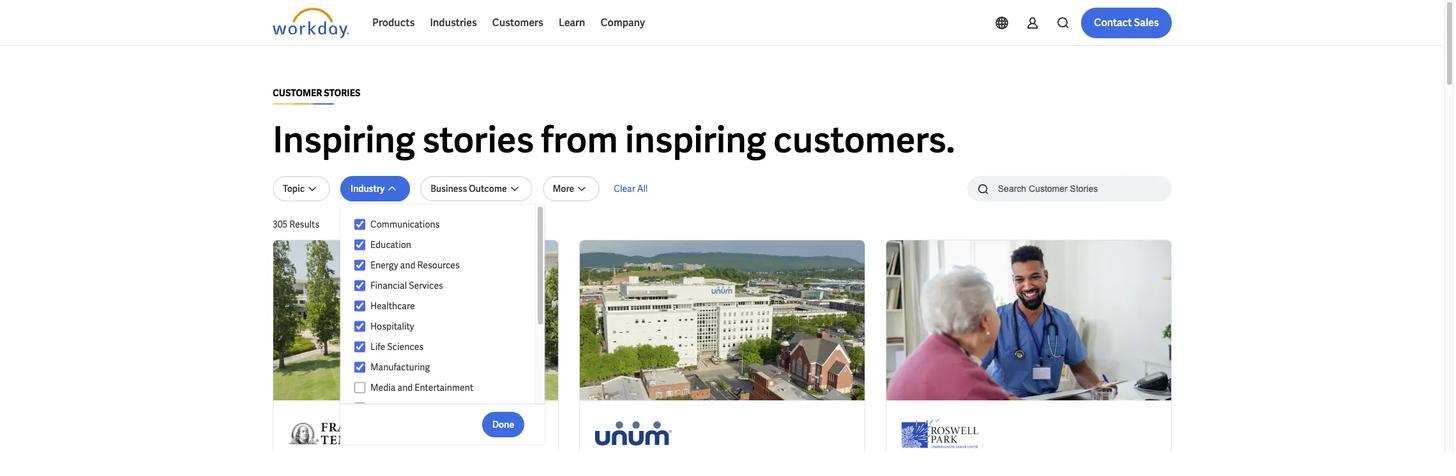 Task type: describe. For each thing, give the bounding box(es) containing it.
contact sales
[[1094, 16, 1159, 29]]

customers.
[[773, 117, 955, 163]]

contact sales link
[[1081, 8, 1172, 38]]

business
[[431, 183, 467, 195]]

healthcare link
[[365, 299, 523, 314]]

and for entertainment
[[398, 383, 413, 394]]

life sciences
[[370, 342, 424, 353]]

financial services
[[370, 280, 443, 292]]

business outcome button
[[420, 176, 532, 202]]

financial
[[370, 280, 407, 292]]

nonprofit
[[370, 403, 409, 414]]

clear all
[[614, 183, 648, 195]]

industry
[[351, 183, 385, 195]]

results
[[289, 219, 320, 231]]

customers button
[[485, 8, 551, 38]]

products button
[[365, 8, 422, 38]]

305
[[273, 219, 287, 231]]

entertainment
[[415, 383, 473, 394]]

from
[[541, 117, 618, 163]]

unum image
[[595, 416, 672, 452]]

products
[[372, 16, 415, 29]]

more button
[[543, 176, 600, 202]]

topic button
[[273, 176, 330, 202]]

services
[[409, 280, 443, 292]]

media
[[370, 383, 396, 394]]

company button
[[593, 8, 653, 38]]

energy and resources
[[370, 260, 460, 271]]

hospitality link
[[365, 319, 523, 335]]

clear all button
[[610, 176, 652, 202]]

all
[[637, 183, 648, 195]]

roswell park comprehensive cancer center (roswell park cancer institute) image
[[902, 416, 978, 452]]

customer
[[273, 87, 322, 99]]

Search Customer Stories text field
[[990, 178, 1147, 200]]

inspiring stories from inspiring customers.
[[273, 117, 955, 163]]

life
[[370, 342, 385, 353]]

stories
[[324, 87, 360, 99]]

resources
[[417, 260, 460, 271]]

energy and resources link
[[365, 258, 523, 273]]

hospitality
[[370, 321, 414, 333]]

inspiring
[[273, 117, 415, 163]]



Task type: locate. For each thing, give the bounding box(es) containing it.
company
[[601, 16, 645, 29]]

inspiring
[[625, 117, 766, 163]]

and down manufacturing
[[398, 383, 413, 394]]

clear
[[614, 183, 635, 195]]

305 results
[[273, 219, 320, 231]]

communications link
[[365, 217, 523, 232]]

education link
[[365, 238, 523, 253]]

industries button
[[422, 8, 485, 38]]

more
[[553, 183, 574, 195]]

go to the homepage image
[[273, 8, 349, 38]]

outcome
[[469, 183, 507, 195]]

sales
[[1134, 16, 1159, 29]]

None checkbox
[[355, 240, 365, 251], [355, 260, 365, 271], [355, 280, 365, 292], [355, 301, 365, 312], [355, 321, 365, 333], [355, 342, 365, 353], [355, 383, 365, 394], [355, 240, 365, 251], [355, 260, 365, 271], [355, 280, 365, 292], [355, 301, 365, 312], [355, 321, 365, 333], [355, 342, 365, 353], [355, 383, 365, 394]]

communications
[[370, 219, 440, 231]]

None checkbox
[[355, 219, 365, 231], [355, 362, 365, 374], [355, 403, 365, 414], [355, 219, 365, 231], [355, 362, 365, 374], [355, 403, 365, 414]]

media and entertainment link
[[365, 381, 523, 396]]

learn button
[[551, 8, 593, 38]]

franklin templeton companies, llc image
[[289, 416, 401, 452]]

and
[[400, 260, 415, 271], [398, 383, 413, 394]]

learn
[[559, 16, 585, 29]]

media and entertainment
[[370, 383, 473, 394]]

sciences
[[387, 342, 424, 353]]

life sciences link
[[365, 340, 523, 355]]

and for resources
[[400, 260, 415, 271]]

financial services link
[[365, 278, 523, 294]]

contact
[[1094, 16, 1132, 29]]

nonprofit link
[[365, 401, 523, 416]]

manufacturing
[[370, 362, 430, 374]]

customer stories
[[273, 87, 360, 99]]

education
[[370, 240, 411, 251]]

business outcome
[[431, 183, 507, 195]]

customers
[[492, 16, 543, 29]]

industries
[[430, 16, 477, 29]]

0 vertical spatial and
[[400, 260, 415, 271]]

energy
[[370, 260, 398, 271]]

manufacturing link
[[365, 360, 523, 376]]

and up financial services
[[400, 260, 415, 271]]

done button
[[482, 412, 524, 438]]

industry button
[[340, 176, 410, 202]]

stories
[[422, 117, 534, 163]]

1 vertical spatial and
[[398, 383, 413, 394]]

topic
[[283, 183, 305, 195]]

healthcare
[[370, 301, 415, 312]]

done
[[492, 419, 514, 431]]



Task type: vqa. For each thing, say whether or not it's contained in the screenshot.
Learn
yes



